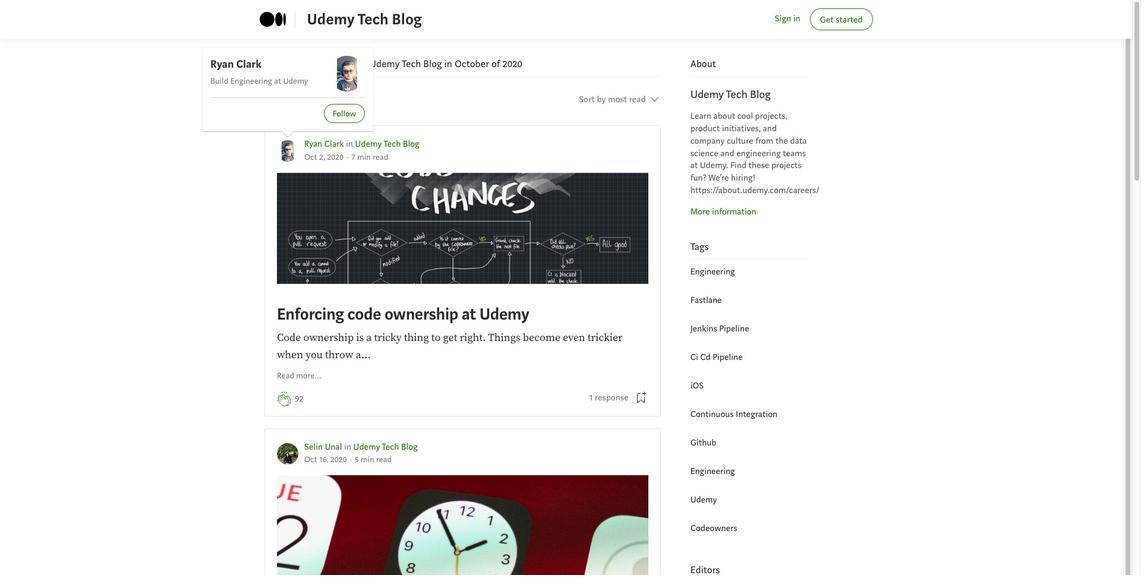 Task type: describe. For each thing, give the bounding box(es) containing it.
sort
[[579, 94, 595, 105]]

company
[[690, 135, 725, 147]]

read more… link
[[277, 370, 322, 383]]

right.
[[460, 331, 486, 345]]

more…
[[296, 371, 322, 382]]

more information
[[690, 206, 756, 217]]

udemy tech blog link for clark
[[355, 139, 419, 150]]

jenkins pipeline
[[690, 323, 749, 334]]

sort by most read
[[579, 94, 646, 105]]

things
[[488, 331, 520, 345]]

1 engineering link from the top
[[690, 266, 735, 277]]

selin unal link
[[304, 442, 342, 453]]

2020 right of
[[503, 58, 522, 70]]

code ownership is a tricky thing to get right. things become even trickier when you throw a…
[[277, 331, 623, 362]]

selin unal in udemy tech blog
[[304, 442, 418, 453]]

learn about cool projects, product initiatives, and company culture from the data science and engineering teams at udemy. find these projects fun? we're hiring! https://about.udemy.com/careers/
[[690, 111, 820, 196]]

92 button
[[295, 393, 303, 406]]

oct for ryan clark in udemy tech blog
[[304, 152, 317, 163]]

top
[[264, 58, 279, 70]]

read
[[629, 94, 646, 105]]

ryan clark in udemy tech blog
[[304, 139, 419, 150]]

github
[[690, 437, 716, 449]]

udemy tech blog link for unal
[[353, 442, 418, 453]]

oct 2, 2020 link
[[304, 152, 344, 163]]

you
[[306, 348, 323, 362]]

more information link
[[690, 206, 756, 217]]

udemy.
[[700, 160, 728, 171]]

get
[[443, 331, 457, 345]]

in left of
[[444, 58, 452, 70]]

is
[[356, 331, 364, 345]]

selin
[[304, 442, 323, 453]]

by inside button
[[597, 94, 606, 105]]

fastlane link
[[690, 295, 722, 306]]

response
[[595, 392, 629, 404]]

read
[[277, 371, 294, 382]]

in right the unal
[[344, 442, 351, 453]]

codeowners
[[690, 523, 737, 534]]

trickier
[[588, 331, 623, 345]]

product
[[690, 123, 720, 134]]

1 vertical spatial engineering
[[690, 266, 735, 277]]

thing
[[404, 331, 429, 345]]

github link
[[690, 437, 716, 449]]

the
[[776, 135, 788, 147]]

throw
[[325, 348, 353, 362]]

culture
[[727, 135, 753, 147]]

0 horizontal spatial ryan clark link
[[210, 57, 262, 71]]

a…
[[356, 348, 371, 362]]

1 vertical spatial and
[[720, 148, 734, 159]]

fastlane
[[690, 295, 722, 306]]

science
[[690, 148, 718, 159]]

to
[[431, 331, 441, 345]]

go to the profile of ryan clark image
[[329, 56, 365, 91]]

jenkins pipeline link
[[690, 323, 749, 334]]

at udemy
[[462, 304, 529, 325]]

continuous
[[690, 409, 734, 420]]

ownership inside the code ownership is a tricky thing to get right. things become even trickier when you throw a…
[[303, 331, 354, 345]]

get
[[820, 14, 834, 26]]

engineering
[[736, 148, 781, 159]]

1 vertical spatial october
[[326, 94, 358, 105]]

cd
[[700, 352, 711, 363]]

tricky
[[374, 331, 402, 345]]

continuous integration link
[[690, 409, 778, 420]]

learn
[[690, 111, 711, 122]]

92
[[295, 393, 303, 405]]

oct 16, 2020
[[304, 455, 347, 466]]

blog inside udemy tech blog link
[[392, 9, 422, 29]]

started
[[836, 14, 863, 26]]

at inside "learn about cool projects, product initiatives, and company culture from the data science and engineering teams at udemy. find these projects fun? we're hiring! https://about.udemy.com/careers/"
[[690, 160, 698, 171]]

udemy up 5 min read image
[[353, 442, 380, 453]]

sign in
[[775, 13, 800, 25]]

follow button
[[324, 104, 365, 123]]

0 vertical spatial october
[[455, 58, 489, 70]]

most
[[608, 94, 627, 105]]

code
[[277, 331, 301, 345]]

ios
[[690, 380, 704, 392]]

ci cd pipeline
[[690, 352, 743, 363]]

about
[[690, 58, 716, 70]]

get started link
[[810, 8, 873, 30]]

0 vertical spatial and
[[763, 123, 777, 134]]

2020 down the unal
[[330, 455, 347, 466]]

0 vertical spatial udemy tech blog
[[307, 9, 422, 29]]

ci cd pipeline link
[[690, 352, 743, 363]]

all
[[264, 94, 274, 105]]

oct 2, 2020
[[304, 152, 344, 163]]

about
[[713, 111, 735, 122]]

sign
[[775, 13, 791, 25]]

hiring!
[[731, 172, 756, 184]]



Task type: locate. For each thing, give the bounding box(es) containing it.
7 min read image
[[352, 152, 388, 163]]

engineering up the udemy link
[[690, 466, 735, 477]]

1 vertical spatial pipeline
[[713, 352, 743, 363]]

in
[[793, 13, 800, 25], [444, 58, 452, 70], [346, 139, 353, 150], [344, 442, 351, 453]]

0 horizontal spatial october
[[326, 94, 358, 105]]

ryan inside ryan clark build engineering at udemy
[[210, 57, 234, 71]]

oct
[[304, 152, 317, 163], [304, 455, 317, 466]]

sort by most read button
[[579, 89, 661, 111]]

engineering link up the udemy link
[[690, 466, 735, 477]]

1 vertical spatial at
[[690, 160, 698, 171]]

0 horizontal spatial ownership
[[303, 331, 354, 345]]

1 vertical spatial engineering link
[[690, 466, 735, 477]]

at up fun?
[[690, 160, 698, 171]]

1 vertical spatial oct
[[304, 455, 317, 466]]

0 horizontal spatial by
[[357, 58, 367, 70]]

integration
[[736, 409, 778, 420]]

0 horizontal spatial clark
[[236, 57, 262, 71]]

1 oct from the top
[[304, 152, 317, 163]]

0 horizontal spatial udemy tech blog
[[307, 9, 422, 29]]

2 engineering link from the top
[[690, 466, 735, 477]]

0 vertical spatial engineering
[[230, 76, 272, 87]]

published
[[313, 58, 355, 70]]

sign in link
[[775, 13, 800, 26]]

1 vertical spatial udemy tech blog
[[690, 87, 771, 102]]

at inside ryan clark build engineering at udemy
[[274, 76, 281, 87]]

udemy tech blog link up 5 min read image
[[353, 442, 418, 453]]

october left of
[[455, 58, 489, 70]]

1 vertical spatial udemy tech blog link
[[355, 139, 419, 150]]

0 horizontal spatial and
[[720, 148, 734, 159]]

ownership
[[384, 304, 458, 325], [303, 331, 354, 345]]

go to the profile of ryan clark image
[[277, 140, 298, 162]]

in right sign at the top right of the page
[[793, 13, 800, 25]]

udemy up published
[[307, 9, 355, 29]]

0 vertical spatial engineering link
[[690, 266, 735, 277]]

1 response link
[[589, 392, 629, 405]]

oct 16, 2020 link
[[304, 455, 347, 466]]

of
[[491, 58, 500, 70]]

udemy up the 7 min read 'image'
[[355, 139, 382, 150]]

teams
[[783, 148, 806, 159]]

2 vertical spatial engineering
[[690, 466, 735, 477]]

0 vertical spatial ownership
[[384, 304, 458, 325]]

ryan clark link up build at the top of the page
[[210, 57, 262, 71]]

0 vertical spatial pipeline
[[719, 323, 749, 334]]

enforcing
[[277, 304, 344, 325]]

0 vertical spatial at
[[274, 76, 281, 87]]

go to the profile of selin unal image
[[277, 443, 298, 465]]

continuous integration
[[690, 409, 778, 420]]

information
[[712, 206, 756, 217]]

jenkins
[[690, 323, 717, 334]]

0 horizontal spatial ryan
[[210, 57, 234, 71]]

1 vertical spatial clark
[[324, 139, 344, 150]]

oct left 2, at the left
[[304, 152, 317, 163]]

udemy tech blog
[[307, 9, 422, 29], [690, 87, 771, 102]]

1 horizontal spatial at
[[690, 160, 698, 171]]

engineering link
[[690, 266, 735, 277], [690, 466, 735, 477]]

udemy inside ryan clark build engineering at udemy
[[283, 76, 308, 87]]

clark inside ryan clark build engineering at udemy
[[236, 57, 262, 71]]

1 horizontal spatial ryan
[[304, 139, 322, 150]]

1 vertical spatial by
[[597, 94, 606, 105]]

0 vertical spatial by
[[357, 58, 367, 70]]

2020 link
[[292, 89, 324, 111]]

ryan up 2, at the left
[[304, 139, 322, 150]]

tech
[[358, 9, 389, 29], [402, 58, 421, 70], [726, 87, 747, 102], [384, 139, 401, 150], [382, 442, 399, 453]]

udemy right go to the profile of ryan clark image
[[370, 58, 400, 70]]

1 horizontal spatial clark
[[324, 139, 344, 150]]

1 vertical spatial ryan clark link
[[304, 139, 344, 150]]

1 horizontal spatial ryan clark link
[[304, 139, 344, 150]]

a
[[366, 331, 372, 345]]

oct left 16,
[[304, 455, 317, 466]]

initiatives,
[[722, 123, 761, 134]]

clark for ryan clark build engineering at udemy
[[236, 57, 262, 71]]

codeowners link
[[690, 523, 737, 534]]

clark for ryan clark in udemy tech blog
[[324, 139, 344, 150]]

udemy tech blog link up top stories published by udemy tech blog in october of 2020
[[307, 8, 422, 31]]

0 horizontal spatial at
[[274, 76, 281, 87]]

udemy down stories
[[283, 76, 308, 87]]

engineering down tags
[[690, 266, 735, 277]]

by
[[357, 58, 367, 70], [597, 94, 606, 105]]

ci
[[690, 352, 698, 363]]

build
[[210, 76, 228, 87]]

engineering up all
[[230, 76, 272, 87]]

these
[[749, 160, 769, 171]]

1 horizontal spatial october
[[455, 58, 489, 70]]

ryan clark link up oct 2, 2020 link
[[304, 139, 344, 150]]

2 oct from the top
[[304, 455, 317, 466]]

at
[[274, 76, 281, 87], [690, 160, 698, 171]]

ryan
[[210, 57, 234, 71], [304, 139, 322, 150]]

follow
[[333, 109, 356, 119]]

udemy up the learn
[[690, 87, 724, 102]]

ios link
[[690, 380, 704, 392]]

1 horizontal spatial and
[[763, 123, 777, 134]]

ownership up throw
[[303, 331, 354, 345]]

fun?
[[690, 172, 706, 184]]

1 horizontal spatial ownership
[[384, 304, 458, 325]]

1
[[589, 392, 593, 404]]

udemy tech blog up about
[[690, 87, 771, 102]]

pipeline
[[719, 323, 749, 334], [713, 352, 743, 363]]

and up find
[[720, 148, 734, 159]]

find
[[730, 160, 747, 171]]

16,
[[319, 455, 328, 466]]

1 response
[[589, 392, 629, 404]]

read more…
[[277, 371, 322, 382]]

0 vertical spatial ryan clark link
[[210, 57, 262, 71]]

udemy
[[307, 9, 355, 29], [370, 58, 400, 70], [283, 76, 308, 87], [690, 87, 724, 102], [355, 139, 382, 150], [353, 442, 380, 453], [690, 494, 717, 506]]

october
[[455, 58, 489, 70], [326, 94, 358, 105]]

2020 right 2, at the left
[[327, 152, 344, 163]]

0 vertical spatial oct
[[304, 152, 317, 163]]

ryan for ryan clark build engineering at udemy
[[210, 57, 234, 71]]

udemy tech blog link
[[307, 8, 422, 31], [355, 139, 419, 150], [353, 442, 418, 453]]

code
[[347, 304, 381, 325]]

udemy up codeowners link on the right of the page
[[690, 494, 717, 506]]

clark left top
[[236, 57, 262, 71]]

unal
[[325, 442, 342, 453]]

more
[[690, 206, 710, 217]]

pipeline right jenkins
[[719, 323, 749, 334]]

ryan up build at the top of the page
[[210, 57, 234, 71]]

ryan clark link
[[210, 57, 262, 71], [304, 139, 344, 150]]

projects
[[771, 160, 802, 171]]

enforcing code ownership at udemy
[[277, 304, 529, 325]]

ownership up "thing"
[[384, 304, 458, 325]]

tags
[[690, 240, 709, 253]]

5 min read image
[[355, 455, 392, 466]]

clark up oct 2, 2020 link
[[324, 139, 344, 150]]

in up the 7 min read 'image'
[[346, 139, 353, 150]]

0 vertical spatial ryan
[[210, 57, 234, 71]]

https://about.udemy.com/careers/ link
[[690, 185, 820, 196]]

by right published
[[357, 58, 367, 70]]

we're
[[708, 172, 729, 184]]

1 horizontal spatial by
[[597, 94, 606, 105]]

at up all link
[[274, 76, 281, 87]]

when
[[277, 348, 303, 362]]

udemy tech blog link up the 7 min read 'image'
[[355, 139, 419, 150]]

0 vertical spatial udemy tech blog link
[[307, 8, 422, 31]]

pipeline right cd
[[713, 352, 743, 363]]

ryan for ryan clark in udemy tech blog
[[304, 139, 322, 150]]

oct for selin unal in udemy tech blog
[[304, 455, 317, 466]]

1 vertical spatial ryan
[[304, 139, 322, 150]]

2020 inside 2020 link
[[292, 94, 309, 105]]

2020 right all link
[[292, 94, 309, 105]]

stories
[[282, 58, 311, 70]]

october link
[[326, 89, 358, 111]]

get started
[[820, 14, 863, 26]]

all link
[[264, 89, 289, 111]]

udemy tech blog up top stories published by udemy tech blog in october of 2020
[[307, 9, 422, 29]]

and down projects,
[[763, 123, 777, 134]]

udemy link
[[690, 494, 717, 506]]

1 vertical spatial ownership
[[303, 331, 354, 345]]

engineering inside ryan clark build engineering at udemy
[[230, 76, 272, 87]]

even
[[563, 331, 585, 345]]

https://about.udemy.com/careers/
[[690, 185, 820, 196]]

projects,
[[755, 111, 787, 122]]

engineering link down tags
[[690, 266, 735, 277]]

cool
[[737, 111, 753, 122]]

from
[[755, 135, 773, 147]]

1 horizontal spatial udemy tech blog
[[690, 87, 771, 102]]

become
[[523, 331, 560, 345]]

2 vertical spatial udemy tech blog link
[[353, 442, 418, 453]]

by right sort
[[597, 94, 606, 105]]

october up follow
[[326, 94, 358, 105]]

0 vertical spatial clark
[[236, 57, 262, 71]]



Task type: vqa. For each thing, say whether or not it's contained in the screenshot.
Jul 16, 2020
no



